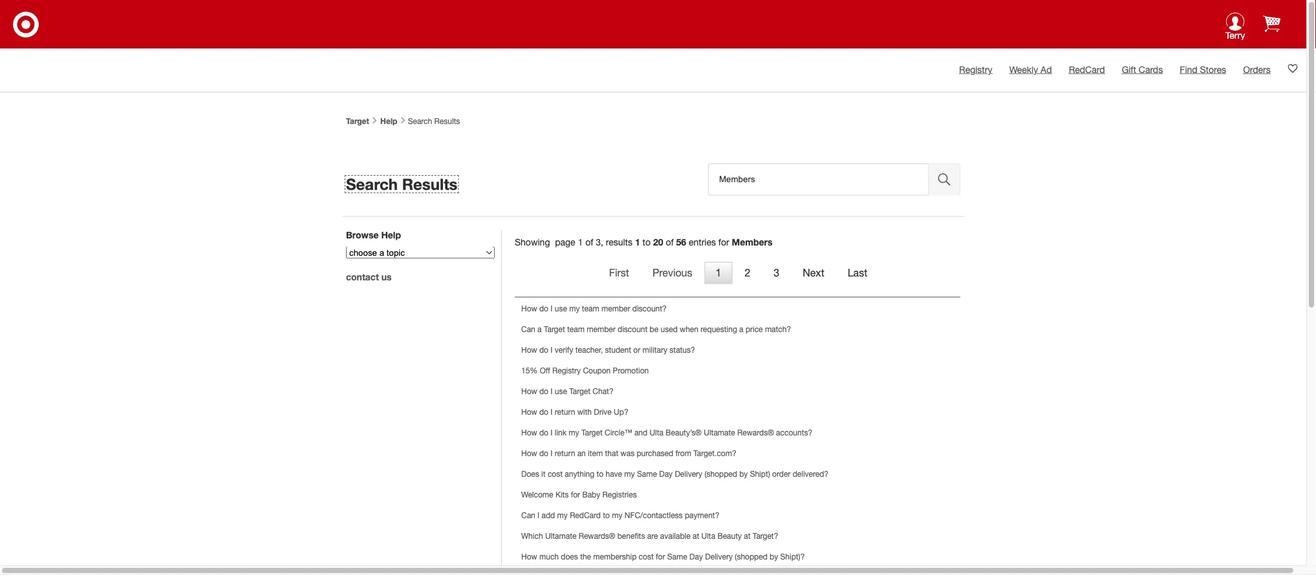 Task type: describe. For each thing, give the bounding box(es) containing it.
chat?
[[593, 387, 614, 396]]

how do i return an item that was purchased from target.com? link
[[522, 449, 737, 458]]

(shopped for shipt)?
[[735, 553, 768, 562]]

0 vertical spatial rewards®
[[738, 429, 774, 438]]

membership
[[594, 553, 637, 562]]

2 link
[[734, 262, 762, 284]]

0 horizontal spatial cost
[[548, 470, 563, 479]]

1 vertical spatial ultamate
[[545, 532, 577, 541]]

when
[[680, 325, 699, 334]]

first
[[609, 267, 629, 279]]

can a target team member discount be used when requesting a price match?
[[522, 325, 791, 334]]

ad
[[1041, 64, 1052, 75]]

terry link
[[1216, 12, 1255, 49]]

1 vertical spatial search results
[[346, 175, 458, 193]]

0 vertical spatial redcard
[[1069, 64, 1105, 75]]

beauty's®
[[666, 429, 702, 438]]

baby
[[583, 491, 601, 500]]

use for target
[[555, 387, 567, 396]]

0 horizontal spatial 1
[[578, 237, 583, 248]]

how for how do i return with drive up?
[[522, 408, 537, 417]]

registry link
[[960, 64, 993, 75]]

2 vertical spatial to
[[603, 512, 610, 521]]

benefits
[[618, 532, 645, 541]]

return for an
[[555, 449, 575, 458]]

an
[[578, 449, 586, 458]]

1 horizontal spatial cost
[[639, 553, 654, 562]]

delivery for my
[[675, 470, 703, 479]]

order
[[773, 470, 791, 479]]

kits
[[556, 491, 569, 500]]

available
[[660, 532, 691, 541]]

how do i return with drive up? link
[[522, 408, 629, 417]]

my right link
[[569, 429, 579, 438]]

page
[[555, 237, 576, 248]]

3,
[[596, 237, 604, 248]]

which
[[522, 532, 543, 541]]

(shopped for shipt)
[[705, 470, 738, 479]]

from
[[676, 449, 692, 458]]

by for shipt)
[[740, 470, 748, 479]]

registry inside grid
[[553, 367, 581, 376]]

circle™
[[605, 429, 633, 438]]

price
[[746, 325, 763, 334]]

0 vertical spatial for
[[719, 237, 730, 248]]

i for how do i link my target circle™ and ulta beauty's® ultamate rewards® accounts?
[[551, 429, 553, 438]]

i for how do i use my team member discount?
[[551, 304, 553, 314]]

20
[[653, 237, 664, 248]]

1 horizontal spatial ultamate
[[704, 429, 736, 438]]

how do i link my target circle™ and ulta beauty's® ultamate rewards® accounts? link
[[522, 429, 813, 438]]

my target.com shopping cart image
[[1264, 15, 1281, 32]]

registries
[[603, 491, 637, 500]]

cards
[[1139, 64, 1163, 75]]

promotion
[[613, 367, 649, 376]]

welcome
[[522, 491, 554, 500]]

my right add
[[557, 512, 568, 521]]

payment?
[[685, 512, 720, 521]]

how do i use my team member discount?
[[522, 304, 667, 314]]

members
[[732, 237, 773, 248]]

0 horizontal spatial for
[[571, 491, 580, 500]]

can a target team member discount be used when requesting a price match? link
[[522, 325, 791, 334]]

0 vertical spatial results
[[435, 116, 460, 126]]

does
[[522, 470, 539, 479]]

or
[[634, 346, 641, 355]]

2 at from the left
[[744, 532, 751, 541]]

drive
[[594, 408, 612, 417]]

i for how do i return with drive up?
[[551, 408, 553, 417]]

target up item
[[582, 429, 603, 438]]

showing page 1 of 3, results 1 to 20 of 56 entries for members
[[515, 237, 773, 248]]

i for how do i use target chat?
[[551, 387, 553, 396]]

previous
[[653, 267, 693, 279]]

1 horizontal spatial 1
[[635, 237, 640, 248]]

15% off registry coupon promotion
[[522, 367, 649, 376]]

next link
[[792, 262, 836, 284]]

search help text field
[[709, 164, 929, 196]]

0 vertical spatial search results
[[406, 116, 460, 126]]

1 vertical spatial team
[[567, 325, 585, 334]]

orders link
[[1244, 64, 1271, 75]]

0 vertical spatial team
[[582, 304, 600, 314]]

entries
[[689, 237, 716, 248]]

favorites image
[[1288, 63, 1299, 74]]

discount
[[618, 325, 648, 334]]

requesting
[[701, 325, 737, 334]]

1 vertical spatial member
[[587, 325, 616, 334]]

accounts?
[[777, 429, 813, 438]]

weekly ad link
[[1010, 64, 1052, 75]]

how do i return an item that was purchased from target.com?
[[522, 449, 737, 458]]

shipt)?
[[781, 553, 805, 562]]

be
[[650, 325, 659, 334]]

15%
[[522, 367, 538, 376]]

showing
[[515, 237, 550, 248]]

2
[[745, 267, 751, 279]]

3
[[774, 267, 780, 279]]

0 vertical spatial help
[[381, 116, 397, 126]]

does
[[561, 553, 578, 562]]

which ultamate rewards® benefits are available at ulta beauty at target?
[[522, 532, 779, 541]]

how much does the membership cost for same day delivery (shopped by shipt)? link
[[522, 553, 805, 562]]

can i add my redcard to my nfc/contactless payment?
[[522, 512, 722, 521]]

do for how do i use my team member discount?
[[540, 304, 549, 314]]

stores
[[1201, 64, 1227, 75]]

which ultamate rewards® benefits are available at ulta beauty at target? link
[[522, 532, 779, 541]]

does it cost anything to have my same day delivery (shopped by shipt) order delivered? link
[[522, 470, 829, 479]]

how for how do i verify teacher, student or military status?
[[522, 346, 537, 355]]

same for for
[[668, 553, 688, 562]]

find stores
[[1180, 64, 1227, 75]]

find stores link
[[1180, 64, 1227, 75]]

welcome kits for baby registries link
[[522, 491, 637, 500]]

previous link
[[642, 262, 704, 284]]

return for with
[[555, 408, 575, 417]]

anything
[[565, 470, 595, 479]]

contact
[[346, 272, 379, 283]]

the
[[580, 553, 591, 562]]

do for how do i return an item that was purchased from target.com?
[[540, 449, 549, 458]]

do for how do i use target chat?
[[540, 387, 549, 396]]

how do i verify teacher, student or military status?
[[522, 346, 695, 355]]

used
[[661, 325, 678, 334]]

redcard inside grid
[[570, 512, 601, 521]]



Task type: locate. For each thing, give the bounding box(es) containing it.
1 return from the top
[[555, 408, 575, 417]]

1 vertical spatial for
[[571, 491, 580, 500]]

how much does the membership cost for same day delivery (shopped by shipt)?
[[522, 553, 805, 562]]

rewards® left accounts?
[[738, 429, 774, 438]]

1 how from the top
[[522, 304, 537, 314]]

0 vertical spatial ulta
[[650, 429, 664, 438]]

1 vertical spatial ulta
[[702, 532, 716, 541]]

1 horizontal spatial rewards®
[[738, 429, 774, 438]]

contact us link
[[346, 272, 392, 283]]

gift cards link
[[1122, 64, 1163, 75]]

that
[[605, 449, 619, 458]]

can up the 15%
[[522, 325, 536, 334]]

0 vertical spatial to
[[643, 237, 651, 248]]

my down registries
[[612, 512, 623, 521]]

ulta left beauty
[[702, 532, 716, 541]]

1 vertical spatial use
[[555, 387, 567, 396]]

target left help "link"
[[346, 116, 369, 126]]

can i add my redcard to my nfc/contactless payment? link
[[522, 512, 722, 521]]

rewards® up the
[[579, 532, 616, 541]]

and
[[635, 429, 648, 438]]

0 horizontal spatial at
[[693, 532, 700, 541]]

much
[[540, 553, 559, 562]]

how for how do i link my target circle™ and ulta beauty's® ultamate rewards® accounts?
[[522, 429, 537, 438]]

1 link
[[705, 262, 733, 284]]

0 horizontal spatial registry
[[553, 367, 581, 376]]

ultamate up target.com?
[[704, 429, 736, 438]]

3 how from the top
[[522, 387, 537, 396]]

student
[[605, 346, 632, 355]]

help link
[[381, 116, 397, 126]]

target?
[[753, 532, 779, 541]]

0 horizontal spatial a
[[538, 325, 542, 334]]

gift cards
[[1122, 64, 1163, 75]]

of right the 20
[[666, 237, 674, 248]]

1 horizontal spatial day
[[690, 553, 703, 562]]

target up with
[[570, 387, 591, 396]]

help right the target link
[[381, 116, 397, 126]]

5 how from the top
[[522, 429, 537, 438]]

(shopped
[[705, 470, 738, 479], [735, 553, 768, 562]]

delivery
[[675, 470, 703, 479], [705, 553, 733, 562]]

0 horizontal spatial delivery
[[675, 470, 703, 479]]

can for can a target team member discount be used when requesting a price match?
[[522, 325, 536, 334]]

1 horizontal spatial of
[[666, 237, 674, 248]]

0 vertical spatial cost
[[548, 470, 563, 479]]

my up verify
[[570, 304, 580, 314]]

search right help "link"
[[408, 116, 432, 126]]

help
[[381, 116, 397, 126], [381, 230, 401, 241]]

how do i link my target circle™ and ulta beauty's® ultamate rewards® accounts?
[[522, 429, 813, 438]]

2 do from the top
[[540, 346, 549, 355]]

0 vertical spatial ultamate
[[704, 429, 736, 438]]

1 vertical spatial search
[[346, 175, 398, 193]]

search up browse help
[[346, 175, 398, 193]]

for down are
[[656, 553, 665, 562]]

1 vertical spatial registry
[[553, 367, 581, 376]]

for right kits
[[571, 491, 580, 500]]

cost right the it
[[548, 470, 563, 479]]

1 vertical spatial by
[[770, 553, 779, 562]]

status?
[[670, 346, 695, 355]]

military
[[643, 346, 668, 355]]

1 horizontal spatial for
[[656, 553, 665, 562]]

how
[[522, 304, 537, 314], [522, 346, 537, 355], [522, 387, 537, 396], [522, 408, 537, 417], [522, 429, 537, 438], [522, 449, 537, 458], [522, 553, 537, 562]]

delivery down beauty
[[705, 553, 733, 562]]

member up how do i verify teacher, student or military status?
[[587, 325, 616, 334]]

1 horizontal spatial ulta
[[702, 532, 716, 541]]

target up verify
[[544, 325, 565, 334]]

1 horizontal spatial same
[[668, 553, 688, 562]]

day for for
[[690, 553, 703, 562]]

cost down which ultamate rewards® benefits are available at ulta beauty at target? link
[[639, 553, 654, 562]]

1 vertical spatial rewards®
[[579, 532, 616, 541]]

delivery down from
[[675, 470, 703, 479]]

1 at from the left
[[693, 532, 700, 541]]

to
[[643, 237, 651, 248], [597, 470, 604, 479], [603, 512, 610, 521]]

0 horizontal spatial rewards®
[[579, 532, 616, 541]]

i
[[551, 304, 553, 314], [551, 346, 553, 355], [551, 387, 553, 396], [551, 408, 553, 417], [551, 429, 553, 438], [551, 449, 553, 458], [538, 512, 540, 521]]

2 return from the top
[[555, 449, 575, 458]]

redcard down baby
[[570, 512, 601, 521]]

1 vertical spatial return
[[555, 449, 575, 458]]

can
[[522, 325, 536, 334], [522, 512, 536, 521]]

at right beauty
[[744, 532, 751, 541]]

have
[[606, 470, 622, 479]]

i for how do i verify teacher, student or military status?
[[551, 346, 553, 355]]

it
[[542, 470, 546, 479]]

2 can from the top
[[522, 512, 536, 521]]

use up how do i return with drive up?
[[555, 387, 567, 396]]

1 horizontal spatial a
[[740, 325, 744, 334]]

orders
[[1244, 64, 1271, 75]]

a up off
[[538, 325, 542, 334]]

0 vertical spatial delivery
[[675, 470, 703, 479]]

day down available
[[690, 553, 703, 562]]

do up off
[[540, 304, 549, 314]]

member up discount
[[602, 304, 631, 314]]

cost
[[548, 470, 563, 479], [639, 553, 654, 562]]

3 link
[[763, 262, 791, 284]]

1 horizontal spatial redcard
[[1069, 64, 1105, 75]]

contact us
[[346, 272, 392, 283]]

1 vertical spatial (shopped
[[735, 553, 768, 562]]

up?
[[614, 408, 629, 417]]

a left price on the bottom right of the page
[[740, 325, 744, 334]]

coupon
[[583, 367, 611, 376]]

icon image
[[1226, 12, 1245, 31]]

return left an
[[555, 449, 575, 458]]

0 vertical spatial member
[[602, 304, 631, 314]]

2 use from the top
[[555, 387, 567, 396]]

target link
[[346, 116, 369, 126]]

1 horizontal spatial delivery
[[705, 553, 733, 562]]

1 vertical spatial day
[[690, 553, 703, 562]]

1 vertical spatial results
[[402, 175, 458, 193]]

0 horizontal spatial by
[[740, 470, 748, 479]]

return
[[555, 408, 575, 417], [555, 449, 575, 458]]

to left have
[[597, 470, 604, 479]]

same for my
[[637, 470, 657, 479]]

do for how do i verify teacher, student or military status?
[[540, 346, 549, 355]]

does it cost anything to have my same day delivery (shopped by shipt) order delivered?
[[522, 470, 829, 479]]

0 horizontal spatial ulta
[[650, 429, 664, 438]]

can for can i add my redcard to my nfc/contactless payment?
[[522, 512, 536, 521]]

day for my
[[659, 470, 673, 479]]

1 horizontal spatial registry
[[960, 64, 993, 75]]

search results right help "link"
[[406, 116, 460, 126]]

redcard right ad
[[1069, 64, 1105, 75]]

by for shipt)?
[[770, 553, 779, 562]]

56
[[676, 237, 687, 248]]

0 horizontal spatial search
[[346, 175, 398, 193]]

1 vertical spatial can
[[522, 512, 536, 521]]

team up the teacher,
[[582, 304, 600, 314]]

team
[[582, 304, 600, 314], [567, 325, 585, 334]]

1 of from the left
[[586, 237, 594, 248]]

last link
[[837, 262, 879, 284]]

how do i return with drive up?
[[522, 408, 629, 417]]

same down available
[[668, 553, 688, 562]]

1 right page
[[578, 237, 583, 248]]

link
[[555, 429, 567, 438]]

discount?
[[633, 304, 667, 314]]

how for how do i use target chat?
[[522, 387, 537, 396]]

2 a from the left
[[740, 325, 744, 334]]

ultamate up does in the bottom of the page
[[545, 532, 577, 541]]

how for how do i return an item that was purchased from target.com?
[[522, 449, 537, 458]]

1 a from the left
[[538, 325, 542, 334]]

2 vertical spatial for
[[656, 553, 665, 562]]

ultamate
[[704, 429, 736, 438], [545, 532, 577, 541]]

to left the 20
[[643, 237, 651, 248]]

2 how from the top
[[522, 346, 537, 355]]

use for my
[[555, 304, 567, 314]]

1 do from the top
[[540, 304, 549, 314]]

0 vertical spatial return
[[555, 408, 575, 417]]

1 vertical spatial redcard
[[570, 512, 601, 521]]

6 how from the top
[[522, 449, 537, 458]]

do up the it
[[540, 449, 549, 458]]

search results up browse help
[[346, 175, 458, 193]]

do left verify
[[540, 346, 549, 355]]

0 vertical spatial day
[[659, 470, 673, 479]]

are
[[648, 532, 658, 541]]

7 how from the top
[[522, 553, 537, 562]]

how for how do i use my team member discount?
[[522, 304, 537, 314]]

rewards®
[[738, 429, 774, 438], [579, 532, 616, 541]]

same
[[637, 470, 657, 479], [668, 553, 688, 562]]

redcard link
[[1069, 64, 1105, 75]]

0 vertical spatial use
[[555, 304, 567, 314]]

do down off
[[540, 387, 549, 396]]

do for how do i return with drive up?
[[540, 408, 549, 417]]

do for how do i link my target circle™ and ulta beauty's® ultamate rewards® accounts?
[[540, 429, 549, 438]]

0 horizontal spatial of
[[586, 237, 594, 248]]

by left the shipt)
[[740, 470, 748, 479]]

at right available
[[693, 532, 700, 541]]

1 can from the top
[[522, 325, 536, 334]]

1 horizontal spatial at
[[744, 532, 751, 541]]

how do i use target chat?
[[522, 387, 614, 396]]

delivered?
[[793, 470, 829, 479]]

2 horizontal spatial 1
[[716, 267, 722, 279]]

1
[[578, 237, 583, 248], [635, 237, 640, 248], [716, 267, 722, 279]]

1 left 2 on the right top
[[716, 267, 722, 279]]

0 vertical spatial same
[[637, 470, 657, 479]]

1 vertical spatial same
[[668, 553, 688, 562]]

day down the purchased
[[659, 470, 673, 479]]

i for how do i return an item that was purchased from target.com?
[[551, 449, 553, 458]]

find
[[1180, 64, 1198, 75]]

match?
[[765, 325, 791, 334]]

4 how from the top
[[522, 408, 537, 417]]

0 horizontal spatial day
[[659, 470, 673, 479]]

do down how do i use target chat? link
[[540, 408, 549, 417]]

same down the purchased
[[637, 470, 657, 479]]

add
[[542, 512, 555, 521]]

weekly
[[1010, 64, 1039, 75]]

teacher,
[[576, 346, 603, 355]]

team up verify
[[567, 325, 585, 334]]

beauty
[[718, 532, 742, 541]]

1 horizontal spatial search
[[408, 116, 432, 126]]

for right the entries at the right of the page
[[719, 237, 730, 248]]

help right browse
[[381, 230, 401, 241]]

last
[[848, 267, 868, 279]]

1 use from the top
[[555, 304, 567, 314]]

(shopped down "target?"
[[735, 553, 768, 562]]

verify
[[555, 346, 574, 355]]

grid containing how do i use my team member discount?
[[515, 284, 961, 576]]

1 vertical spatial cost
[[639, 553, 654, 562]]

target.com?
[[694, 449, 737, 458]]

ulta right the and
[[650, 429, 664, 438]]

1 vertical spatial help
[[381, 230, 401, 241]]

weekly ad
[[1010, 64, 1052, 75]]

2 of from the left
[[666, 237, 674, 248]]

1 vertical spatial delivery
[[705, 553, 733, 562]]

0 vertical spatial search
[[408, 116, 432, 126]]

how do i use target chat? link
[[522, 387, 614, 396]]

use up verify
[[555, 304, 567, 314]]

delivery for for
[[705, 553, 733, 562]]

my right have
[[625, 470, 635, 479]]

0 vertical spatial registry
[[960, 64, 993, 75]]

how do i verify teacher, student or military status? link
[[522, 346, 695, 355]]

6 do from the top
[[540, 449, 549, 458]]

(shopped down target.com?
[[705, 470, 738, 479]]

1 vertical spatial to
[[597, 470, 604, 479]]

gift
[[1122, 64, 1137, 75]]

welcome kits for baby registries
[[522, 491, 637, 500]]

4 do from the top
[[540, 408, 549, 417]]

0 horizontal spatial redcard
[[570, 512, 601, 521]]

None image field
[[929, 164, 961, 196]]

1 right results
[[635, 237, 640, 248]]

registry left weekly
[[960, 64, 993, 75]]

registry up how do i use target chat?
[[553, 367, 581, 376]]

0 horizontal spatial same
[[637, 470, 657, 479]]

how for how much does the membership cost for same day delivery (shopped by shipt)?
[[522, 553, 537, 562]]

3 do from the top
[[540, 387, 549, 396]]

browse help
[[346, 230, 401, 241]]

do left link
[[540, 429, 549, 438]]

0 horizontal spatial ultamate
[[545, 532, 577, 541]]

can left add
[[522, 512, 536, 521]]

2 horizontal spatial for
[[719, 237, 730, 248]]

of left 3,
[[586, 237, 594, 248]]

to down registries
[[603, 512, 610, 521]]

1 horizontal spatial by
[[770, 553, 779, 562]]

5 do from the top
[[540, 429, 549, 438]]

use
[[555, 304, 567, 314], [555, 387, 567, 396]]

0 vertical spatial can
[[522, 325, 536, 334]]

my
[[570, 304, 580, 314], [569, 429, 579, 438], [625, 470, 635, 479], [557, 512, 568, 521], [612, 512, 623, 521]]

return left with
[[555, 408, 575, 417]]

grid
[[515, 284, 961, 576]]

by left shipt)?
[[770, 553, 779, 562]]

target.com home image
[[13, 12, 39, 38]]

purchased
[[637, 449, 674, 458]]

with
[[578, 408, 592, 417]]

0 vertical spatial (shopped
[[705, 470, 738, 479]]

0 vertical spatial by
[[740, 470, 748, 479]]



Task type: vqa. For each thing, say whether or not it's contained in the screenshot.
top SAFE
no



